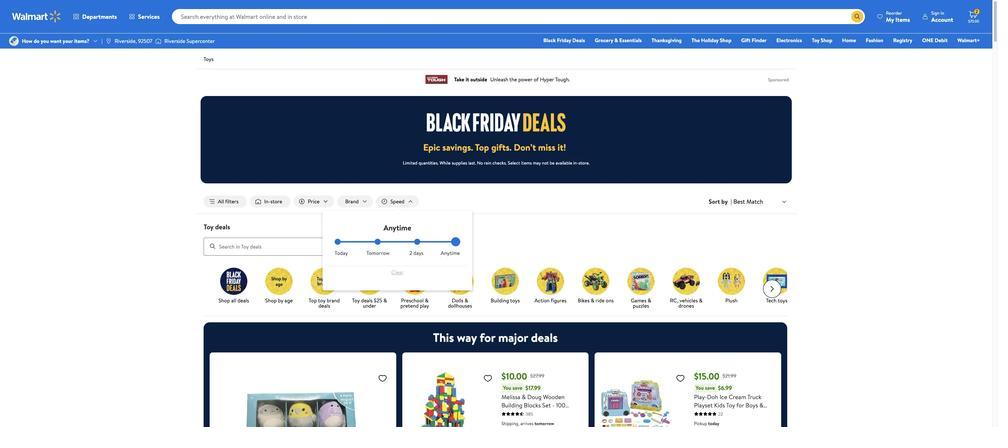 Task type: describe. For each thing, give the bounding box(es) containing it.
limited
[[403, 160, 418, 166]]

don't
[[514, 141, 536, 154]]

gifts.
[[492, 141, 512, 154]]

best match button
[[732, 197, 789, 207]]

deals inside top toy brand deals
[[319, 302, 330, 310]]

pickup
[[694, 421, 707, 427]]

electronics link
[[774, 36, 806, 45]]

reorder my items
[[887, 10, 911, 24]]

not
[[542, 160, 549, 166]]

my
[[887, 15, 895, 24]]

deals inside the toy deals search field
[[215, 223, 230, 232]]

 image for riverside supercenter
[[155, 37, 161, 45]]

one debit link
[[919, 36, 952, 45]]

search icon image
[[855, 14, 861, 20]]

Search search field
[[172, 9, 865, 24]]

brand
[[345, 198, 359, 206]]

$15.00 $21.99
[[694, 370, 737, 383]]

in-store
[[264, 198, 282, 206]]

Today radio
[[335, 239, 341, 245]]

do
[[34, 37, 40, 45]]

be
[[550, 160, 555, 166]]

tech toys image
[[764, 268, 791, 295]]

may
[[533, 160, 541, 166]]

epic
[[424, 141, 440, 154]]

22
[[719, 411, 723, 418]]

you save $6.99 play-doh ice cream truck playset kids toy for boys & girls ages 3+, includes 20 tools and 5 colors
[[694, 384, 764, 427]]

$21.99
[[723, 373, 737, 380]]

games
[[631, 297, 647, 305]]

thanksgiving
[[652, 37, 682, 44]]

dollhouses
[[448, 302, 472, 310]]

playset
[[694, 402, 713, 410]]

boys
[[746, 402, 758, 410]]

electronics
[[777, 37, 803, 44]]

debit
[[935, 37, 948, 44]]

toys for tech toys
[[778, 297, 788, 305]]

action figures image
[[537, 268, 564, 295]]

ride
[[596, 297, 605, 305]]

you for $15.00
[[696, 385, 704, 392]]

1 horizontal spatial -
[[553, 402, 555, 410]]

items
[[521, 160, 532, 166]]

fsc-
[[525, 418, 538, 427]]

sign in to add to favorites list, squishmallows little plush value box - 5-5in squishmallows 1-5in fuzz a mallow walmart multicolor image
[[378, 374, 387, 384]]

miss
[[539, 141, 556, 154]]

plush link
[[712, 268, 752, 305]]

0 horizontal spatial for
[[480, 330, 496, 346]]

deals
[[573, 37, 585, 44]]

rc, vehicles & drones link
[[667, 268, 706, 310]]

all filters button
[[204, 196, 247, 208]]

walmart+
[[958, 37, 981, 44]]

select
[[508, 160, 520, 166]]

top toy brand deals link
[[305, 268, 344, 310]]

by for shop
[[278, 297, 284, 305]]

essentials
[[620, 37, 642, 44]]

& inside rc, vehicles & drones
[[699, 297, 703, 305]]

holiday
[[702, 37, 719, 44]]

black friday deals
[[544, 37, 585, 44]]

dolls & dollhouses link
[[441, 268, 480, 310]]

while
[[440, 160, 451, 166]]

certified
[[538, 418, 562, 427]]

wooden
[[543, 393, 565, 402]]

cream
[[729, 393, 747, 402]]

| inside sort and filter section element
[[731, 198, 732, 206]]

shop all deals image
[[220, 268, 247, 295]]

how fast do you want your order? option group
[[335, 239, 461, 257]]

shop right holiday
[[720, 37, 732, 44]]

walmart+ link
[[955, 36, 984, 45]]

toys for building toys
[[510, 297, 520, 305]]

items
[[896, 15, 911, 24]]

building toys image
[[492, 268, 519, 295]]

colors inside you save $6.99 play-doh ice cream truck playset kids toy for boys & girls ages 3+, includes 20 tools and 5 colors
[[725, 418, 742, 427]]

drones
[[679, 302, 694, 310]]

one
[[923, 37, 934, 44]]

& inside you save $6.99 play-doh ice cream truck playset kids toy for boys & girls ages 3+, includes 20 tools and 5 colors
[[760, 402, 764, 410]]

dolls & dollhouses
[[448, 297, 472, 310]]

games and puzzles image
[[628, 268, 655, 295]]

last.
[[469, 160, 476, 166]]

search image
[[210, 244, 216, 250]]

tech toys link
[[758, 268, 797, 305]]

home link
[[839, 36, 860, 45]]

best
[[734, 198, 746, 206]]

way
[[457, 330, 477, 346]]

preschool
[[401, 297, 424, 305]]

save for $10.00
[[513, 385, 523, 392]]

by for sort
[[722, 198, 728, 206]]

ages
[[708, 410, 721, 418]]

and inside you save $17.99 melissa & doug wooden building blocks set - 100 blocks in 4 colors and 9 shapes - fsc-certified materials
[[550, 410, 559, 418]]

store.
[[579, 160, 590, 166]]

melissa
[[502, 393, 521, 402]]

speed
[[391, 198, 405, 206]]

play-
[[694, 393, 707, 402]]

toy inside you save $6.99 play-doh ice cream truck playset kids toy for boys & girls ages 3+, includes 20 tools and 5 colors
[[727, 402, 735, 410]]

your
[[63, 37, 73, 45]]

girls
[[694, 410, 706, 418]]

services
[[138, 12, 160, 21]]

shop left all
[[219, 297, 230, 305]]

0 horizontal spatial anytime
[[384, 223, 412, 233]]

Toy deals search field
[[195, 223, 798, 256]]

$27.99
[[530, 373, 545, 380]]

walmart image
[[12, 11, 61, 23]]

fashion
[[866, 37, 884, 44]]

shop by age
[[265, 297, 293, 305]]

9
[[561, 410, 564, 418]]

4
[[526, 410, 530, 418]]

truck
[[748, 393, 762, 402]]

set
[[543, 402, 551, 410]]

walmart black friday deals for days image
[[427, 113, 566, 132]]

$10.00 $27.99
[[502, 370, 545, 383]]

20
[[755, 410, 762, 418]]

ride-on toys image
[[583, 268, 610, 295]]

finder
[[752, 37, 767, 44]]

dolls
[[452, 297, 464, 305]]

toys under 25 dollars image
[[356, 268, 383, 295]]

save for $15.00
[[705, 385, 715, 392]]

& right grocery
[[615, 37, 618, 44]]

toy shop link
[[809, 36, 836, 45]]

& inside you save $17.99 melissa & doug wooden building blocks set - 100 blocks in 4 colors and 9 shapes - fsc-certified materials
[[522, 393, 526, 402]]

account
[[932, 15, 954, 24]]

savings.
[[443, 141, 473, 154]]

fashion link
[[863, 36, 887, 45]]

0 vertical spatial building
[[491, 297, 509, 305]]

building inside you save $17.99 melissa & doug wooden building blocks set - 100 blocks in 4 colors and 9 shapes - fsc-certified materials
[[502, 402, 523, 410]]



Task type: locate. For each thing, give the bounding box(es) containing it.
today
[[709, 421, 720, 427]]

 image
[[155, 37, 161, 45], [106, 38, 112, 44]]

save up doh
[[705, 385, 715, 392]]

grocery & essentials
[[595, 37, 642, 44]]

deals right all
[[238, 297, 249, 305]]

$70.00
[[969, 18, 980, 24]]

- left fsc-
[[521, 418, 524, 427]]

deals left $25
[[361, 297, 373, 305]]

tech toys
[[767, 297, 788, 305]]

shipping, arrives tomorrow
[[502, 421, 554, 427]]

preschool & pretend play
[[401, 297, 429, 310]]

anytime up how fast do you want your order? 'option group'
[[384, 223, 412, 233]]

0 horizontal spatial  image
[[106, 38, 112, 44]]

0 vertical spatial -
[[553, 402, 555, 410]]

grocery
[[595, 37, 614, 44]]

bikes & ride ons link
[[576, 268, 616, 305]]

2 save from the left
[[705, 385, 715, 392]]

vehicles
[[680, 297, 698, 305]]

save inside you save $17.99 melissa & doug wooden building blocks set - 100 blocks in 4 colors and 9 shapes - fsc-certified materials
[[513, 385, 523, 392]]

& left ride
[[591, 297, 595, 305]]

this way for major deals
[[433, 330, 558, 346]]

None range field
[[335, 241, 461, 243]]

play
[[420, 302, 429, 310]]

2 for 2 days
[[410, 250, 412, 257]]

1 horizontal spatial by
[[722, 198, 728, 206]]

1 horizontal spatial anytime
[[441, 250, 460, 257]]

you up play-
[[696, 385, 704, 392]]

by left age
[[278, 297, 284, 305]]

- right set
[[553, 402, 555, 410]]

you up 'melissa' in the bottom of the page
[[503, 385, 512, 392]]

anytime down anytime radio
[[441, 250, 460, 257]]

1 horizontal spatial save
[[705, 385, 715, 392]]

toys
[[510, 297, 520, 305], [778, 297, 788, 305]]

by inside sort and filter section element
[[722, 198, 728, 206]]

toy inside toy shop link
[[812, 37, 820, 44]]

how
[[22, 37, 32, 45]]

the holiday shop
[[692, 37, 732, 44]]

pretend
[[401, 302, 419, 310]]

registry link
[[890, 36, 916, 45]]

1 horizontal spatial 2
[[976, 8, 979, 15]]

and inside you save $6.99 play-doh ice cream truck playset kids toy for boys & girls ages 3+, includes 20 tools and 5 colors
[[709, 418, 719, 427]]

available
[[556, 160, 573, 166]]

kids
[[715, 402, 725, 410]]

& right games
[[648, 297, 652, 305]]

tools
[[694, 418, 708, 427]]

Tomorrow radio
[[375, 239, 381, 245]]

0 horizontal spatial -
[[521, 418, 524, 427]]

1 horizontal spatial and
[[709, 418, 719, 427]]

under
[[363, 302, 376, 310]]

1 horizontal spatial |
[[731, 198, 732, 206]]

2 for 2 $70.00
[[976, 8, 979, 15]]

and left 5
[[709, 418, 719, 427]]

sort and filter section element
[[195, 190, 798, 214]]

0 horizontal spatial save
[[513, 385, 523, 392]]

0 horizontal spatial blocks
[[502, 410, 519, 418]]

top toy brand deals image
[[311, 268, 338, 295]]

1 vertical spatial anytime
[[441, 250, 460, 257]]

 image for riverside, 92507
[[106, 38, 112, 44]]

colors up tomorrow
[[531, 410, 549, 418]]

toy right electronics
[[812, 37, 820, 44]]

& right $25
[[384, 297, 387, 305]]

Walmart Site-Wide search field
[[172, 9, 865, 24]]

preschool toys image
[[401, 268, 429, 295]]

0 vertical spatial 2
[[976, 8, 979, 15]]

top left toy
[[309, 297, 317, 305]]

building up shapes
[[502, 402, 523, 410]]

colors right 5
[[725, 418, 742, 427]]

you save $17.99 melissa & doug wooden building blocks set - 100 blocks in 4 colors and 9 shapes - fsc-certified materials
[[502, 384, 566, 428]]

save up 'melissa' in the bottom of the page
[[513, 385, 523, 392]]

& inside games & puzzles
[[648, 297, 652, 305]]

1 save from the left
[[513, 385, 523, 392]]

0 horizontal spatial colors
[[531, 410, 549, 418]]

you inside you save $6.99 play-doh ice cream truck playset kids toy for boys & girls ages 3+, includes 20 tools and 5 colors
[[696, 385, 704, 392]]

2 days
[[410, 250, 424, 257]]

gift finder
[[742, 37, 767, 44]]

friday
[[557, 37, 571, 44]]

you inside you save $17.99 melissa & doug wooden building blocks set - 100 blocks in 4 colors and 9 shapes - fsc-certified materials
[[503, 385, 512, 392]]

supplies
[[452, 160, 467, 166]]

2 toys from the left
[[778, 297, 788, 305]]

preschool & pretend play link
[[395, 268, 435, 310]]

best match
[[734, 198, 764, 206]]

the holiday shop link
[[689, 36, 735, 45]]

arrives
[[521, 421, 534, 427]]

black
[[544, 37, 556, 44]]

1 horizontal spatial you
[[696, 385, 704, 392]]

you
[[41, 37, 49, 45]]

toy for toy deals $25 & under
[[352, 297, 360, 305]]

2 you from the left
[[696, 385, 704, 392]]

shop by age image
[[266, 268, 293, 295]]

deals inside toy deals $25 & under
[[361, 297, 373, 305]]

& right vehicles
[[699, 297, 703, 305]]

deals down 'top toy brand deals' "image" at the left of page
[[319, 302, 330, 310]]

 image
[[9, 36, 19, 46]]

1 vertical spatial building
[[502, 402, 523, 410]]

1 horizontal spatial blocks
[[524, 402, 541, 410]]

deals inside shop all deals link
[[238, 297, 249, 305]]

1 vertical spatial -
[[521, 418, 524, 427]]

& right preschool
[[425, 297, 429, 305]]

want
[[50, 37, 61, 45]]

riverside
[[164, 37, 185, 45]]

toy inside search field
[[204, 223, 214, 232]]

1 vertical spatial top
[[309, 297, 317, 305]]

tomorrow
[[367, 250, 390, 257]]

0 horizontal spatial toys
[[510, 297, 520, 305]]

dolls and dollhouses image
[[447, 268, 474, 295]]

 image right 92507
[[155, 37, 161, 45]]

1 vertical spatial |
[[731, 198, 732, 206]]

&
[[615, 37, 618, 44], [384, 297, 387, 305], [425, 297, 429, 305], [465, 297, 468, 305], [591, 297, 595, 305], [648, 297, 652, 305], [699, 297, 703, 305], [522, 393, 526, 402], [760, 402, 764, 410]]

Search in Toy deals search field
[[204, 238, 432, 256]]

price button
[[294, 196, 334, 208]]

deals up search icon
[[215, 223, 230, 232]]

deals right the major
[[531, 330, 558, 346]]

toy deals $25 & under link
[[350, 268, 389, 310]]

top
[[475, 141, 489, 154], [309, 297, 317, 305]]

toys down building toys image
[[510, 297, 520, 305]]

toy for toy deals
[[204, 223, 214, 232]]

toy right kids
[[727, 402, 735, 410]]

toy left under
[[352, 297, 360, 305]]

0 horizontal spatial by
[[278, 297, 284, 305]]

sign in to add to favorites list, play-doh ice cream truck playset kids toy for boys & girls ages 3+, includes 20 tools and 5 colors image
[[676, 374, 685, 384]]

it!
[[558, 141, 566, 154]]

games & puzzles
[[631, 297, 652, 310]]

age
[[285, 297, 293, 305]]

sign in to add to favorites list, melissa & doug wooden building blocks set - 100 blocks in 4 colors and 9 shapes - fsc-certified materials image
[[484, 374, 493, 384]]

for inside you save $6.99 play-doh ice cream truck playset kids toy for boys & girls ages 3+, includes 20 tools and 5 colors
[[737, 402, 745, 410]]

1 horizontal spatial toys
[[778, 297, 788, 305]]

doh
[[707, 393, 719, 402]]

0 vertical spatial anytime
[[384, 223, 412, 233]]

top toy brand deals
[[309, 297, 340, 310]]

2 inside how fast do you want your order? 'option group'
[[410, 250, 412, 257]]

gift finder link
[[738, 36, 771, 45]]

by right sort
[[722, 198, 728, 206]]

0 horizontal spatial 2
[[410, 250, 412, 257]]

100
[[556, 402, 566, 410]]

92507
[[138, 37, 152, 45]]

1 vertical spatial by
[[278, 297, 284, 305]]

shop left the home
[[821, 37, 833, 44]]

speed button
[[376, 196, 419, 208]]

| left best
[[731, 198, 732, 206]]

None radio
[[415, 239, 421, 245]]

ons
[[606, 297, 614, 305]]

radio-controlled, vehicles and drones image
[[673, 268, 700, 295]]

action figures
[[535, 297, 567, 305]]

for right way
[[480, 330, 496, 346]]

1 vertical spatial for
[[737, 402, 745, 410]]

toy up search icon
[[204, 223, 214, 232]]

sponsored
[[769, 76, 789, 83]]

1 vertical spatial 2
[[410, 250, 412, 257]]

you for $10.00
[[503, 385, 512, 392]]

how do you want your items?
[[22, 37, 89, 45]]

0 vertical spatial top
[[475, 141, 489, 154]]

toys inside the 'building toys' link
[[510, 297, 520, 305]]

anytime inside how fast do you want your order? 'option group'
[[441, 250, 460, 257]]

one debit
[[923, 37, 948, 44]]

reorder
[[887, 10, 903, 16]]

you
[[503, 385, 512, 392], [696, 385, 704, 392]]

blocks up shipping, at right bottom
[[502, 410, 519, 418]]

top up no
[[475, 141, 489, 154]]

0 horizontal spatial you
[[503, 385, 512, 392]]

385
[[526, 411, 533, 418]]

Anytime radio
[[454, 239, 460, 245]]

shop by age link
[[260, 268, 299, 305]]

by
[[722, 198, 728, 206], [278, 297, 284, 305]]

shop left age
[[265, 297, 277, 305]]

1 toys from the left
[[510, 297, 520, 305]]

next slide for chipmodulewithimages list image
[[764, 280, 782, 298]]

& right dolls
[[465, 297, 468, 305]]

colors
[[531, 410, 549, 418], [725, 418, 742, 427]]

top inside top toy brand deals
[[309, 297, 317, 305]]

and left the 9 at the bottom right of the page
[[550, 410, 559, 418]]

toy shop
[[812, 37, 833, 44]]

building down building toys image
[[491, 297, 509, 305]]

0 vertical spatial |
[[101, 37, 103, 45]]

0 vertical spatial for
[[480, 330, 496, 346]]

& left doug
[[522, 393, 526, 402]]

all
[[231, 297, 236, 305]]

and
[[550, 410, 559, 418], [709, 418, 719, 427]]

ice
[[720, 393, 728, 402]]

0 horizontal spatial and
[[550, 410, 559, 418]]

2 inside 2 $70.00
[[976, 8, 979, 15]]

| right 'items?'
[[101, 37, 103, 45]]

0 vertical spatial by
[[722, 198, 728, 206]]

for left boys
[[737, 402, 745, 410]]

rc, vehicles & drones
[[670, 297, 703, 310]]

 image left riverside,
[[106, 38, 112, 44]]

services button
[[123, 8, 166, 26]]

major
[[499, 330, 528, 346]]

colors inside you save $17.99 melissa & doug wooden building blocks set - 100 blocks in 4 colors and 9 shapes - fsc-certified materials
[[531, 410, 549, 418]]

toys right tech
[[778, 297, 788, 305]]

1 horizontal spatial  image
[[155, 37, 161, 45]]

1 horizontal spatial for
[[737, 402, 745, 410]]

shipping,
[[502, 421, 520, 427]]

save inside you save $6.99 play-doh ice cream truck playset kids toy for boys & girls ages 3+, includes 20 tools and 5 colors
[[705, 385, 715, 392]]

& right boys
[[760, 402, 764, 410]]

toys inside tech toys link
[[778, 297, 788, 305]]

shapes
[[502, 418, 520, 427]]

& inside toy deals $25 & under
[[384, 297, 387, 305]]

0 horizontal spatial |
[[101, 37, 103, 45]]

1 horizontal spatial colors
[[725, 418, 742, 427]]

in-store button
[[250, 196, 291, 208]]

supercenter
[[187, 37, 215, 45]]

match
[[747, 198, 764, 206]]

2 up '$70.00'
[[976, 8, 979, 15]]

all filters
[[218, 198, 239, 206]]

blocks up 385
[[524, 402, 541, 410]]

2 left days
[[410, 250, 412, 257]]

0 horizontal spatial top
[[309, 297, 317, 305]]

puzzles
[[633, 302, 649, 310]]

& inside preschool & pretend play
[[425, 297, 429, 305]]

1 horizontal spatial top
[[475, 141, 489, 154]]

toy inside toy deals $25 & under
[[352, 297, 360, 305]]

tech
[[767, 297, 777, 305]]

plush toys image
[[718, 268, 746, 295]]

& inside dolls & dollhouses
[[465, 297, 468, 305]]

1 you from the left
[[503, 385, 512, 392]]

toy for toy shop
[[812, 37, 820, 44]]

sign in account
[[932, 10, 954, 24]]

grocery & essentials link
[[592, 36, 646, 45]]

sort by |
[[709, 198, 732, 206]]

clear
[[392, 269, 404, 277]]



Task type: vqa. For each thing, say whether or not it's contained in the screenshot.
SIGN
yes



